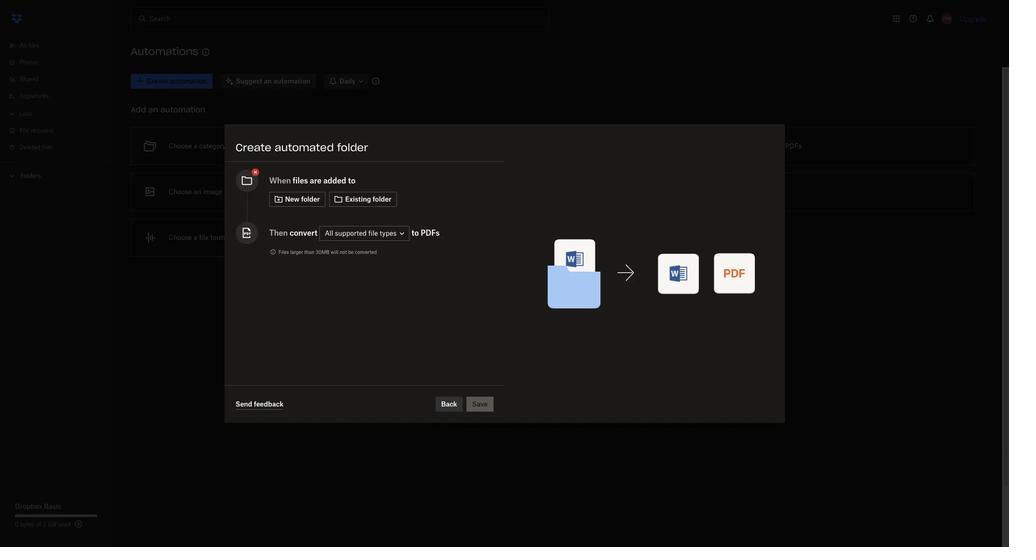 Task type: locate. For each thing, give the bounding box(es) containing it.
deleted
[[20, 144, 40, 151]]

pdfs right "convert"
[[785, 142, 802, 150]]

an for image
[[194, 188, 201, 196]]

folder inside existing folder button
[[373, 195, 391, 203]]

existing
[[345, 195, 371, 203]]

an left image
[[194, 188, 201, 196]]

format right image
[[224, 188, 245, 196]]

bytes
[[20, 521, 35, 528]]

all up files larger than 30mb will not be converted
[[325, 229, 333, 237]]

0 horizontal spatial file
[[199, 233, 209, 241]]

convert inside "button"
[[254, 188, 277, 196]]

convert for files
[[254, 188, 277, 196]]

format inside "button"
[[224, 188, 245, 196]]

file requests
[[20, 127, 54, 134]]

choose an image format to convert files to
[[169, 188, 300, 196]]

category
[[199, 142, 226, 150]]

convert up than
[[290, 228, 317, 238]]

back
[[441, 400, 457, 408]]

folder inside new folder button
[[301, 195, 320, 203]]

choose inside "button"
[[169, 188, 192, 196]]

gb
[[48, 521, 56, 528]]

files right deleted
[[42, 144, 53, 151]]

signatures
[[20, 92, 49, 99]]

all
[[20, 42, 27, 49], [325, 229, 333, 237]]

than
[[304, 249, 314, 255]]

be
[[348, 249, 354, 255]]

convert inside create automated folder dialog
[[290, 228, 317, 238]]

new
[[285, 195, 300, 203]]

folder right new
[[301, 195, 320, 203]]

0 vertical spatial pdfs
[[785, 142, 802, 150]]

convert inside 'button'
[[241, 233, 264, 241]]

an for automation
[[148, 105, 158, 114]]

files right "convert"
[[763, 142, 775, 150]]

folder
[[337, 141, 368, 154], [301, 195, 320, 203], [373, 195, 391, 203]]

requests
[[31, 127, 54, 134]]

files
[[28, 42, 39, 49], [249, 142, 262, 150], [763, 142, 775, 150], [42, 144, 53, 151], [293, 176, 308, 185], [279, 188, 292, 196], [284, 233, 297, 241]]

1 vertical spatial pdfs
[[421, 228, 440, 238]]

all up photos
[[20, 42, 27, 49]]

format for image
[[224, 188, 245, 196]]

folder right "existing"
[[373, 195, 391, 203]]

choose for choose a file format to convert audio files to
[[169, 233, 192, 241]]

0 vertical spatial a
[[194, 142, 197, 150]]

by
[[264, 142, 271, 150]]

automation
[[160, 105, 205, 114]]

to
[[228, 142, 234, 150], [777, 142, 783, 150], [348, 176, 355, 185], [246, 188, 253, 196], [294, 188, 300, 196], [411, 228, 419, 238], [233, 233, 239, 241], [299, 233, 305, 241]]

convert left the audio
[[241, 233, 264, 241]]

1 horizontal spatial pdfs
[[785, 142, 802, 150]]

file inside 'button'
[[199, 233, 209, 241]]

format inside 'button'
[[210, 233, 231, 241]]

a
[[194, 142, 197, 150], [194, 233, 197, 241]]

automated
[[275, 141, 334, 154]]

file for a
[[199, 233, 209, 241]]

files down when
[[279, 188, 292, 196]]

1 horizontal spatial folder
[[337, 141, 368, 154]]

click to watch a demo video image
[[200, 47, 212, 58]]

1 choose from the top
[[169, 142, 192, 150]]

1 vertical spatial an
[[194, 188, 201, 196]]

1 vertical spatial a
[[194, 233, 197, 241]]

a for category
[[194, 142, 197, 150]]

all supported file types
[[325, 229, 397, 237]]

files up photos
[[28, 42, 39, 49]]

files inside 'button'
[[284, 233, 297, 241]]

convert down when
[[254, 188, 277, 196]]

3 choose from the top
[[169, 233, 192, 241]]

2 choose from the top
[[169, 188, 192, 196]]

dropbox basic
[[15, 502, 61, 510]]

convert
[[254, 188, 277, 196], [290, 228, 317, 238], [241, 233, 264, 241]]

choose for choose a category to sort files by
[[169, 142, 192, 150]]

add an automation
[[131, 105, 205, 114]]

file left types at the top of page
[[368, 229, 378, 237]]

all inside all files link
[[20, 42, 27, 49]]

choose inside button
[[169, 142, 192, 150]]

all inside all supported file types popup button
[[325, 229, 333, 237]]

choose a file format to convert audio files to button
[[127, 215, 411, 261]]

a inside 'button'
[[194, 233, 197, 241]]

pdfs right types at the top of page
[[421, 228, 440, 238]]

folder up added
[[337, 141, 368, 154]]

back button
[[436, 397, 463, 412]]

1 a from the top
[[194, 142, 197, 150]]

0 vertical spatial choose
[[169, 142, 192, 150]]

create automated folder dialog
[[224, 124, 785, 423]]

2 a from the top
[[194, 233, 197, 241]]

an
[[148, 105, 158, 114], [194, 188, 201, 196]]

pdfs
[[785, 142, 802, 150], [421, 228, 440, 238]]

0 vertical spatial format
[[224, 188, 245, 196]]

upgrade
[[960, 15, 987, 23]]

1 horizontal spatial an
[[194, 188, 201, 196]]

shared
[[20, 76, 39, 83]]

file inside popup button
[[368, 229, 378, 237]]

convert
[[736, 142, 761, 150]]

file
[[20, 127, 29, 134]]

send feedback
[[236, 400, 283, 408]]

a for file
[[194, 233, 197, 241]]

choose
[[169, 142, 192, 150], [169, 188, 192, 196], [169, 233, 192, 241]]

types
[[380, 229, 397, 237]]

file down image
[[199, 233, 209, 241]]

1 vertical spatial choose
[[169, 188, 192, 196]]

list containing all files
[[0, 32, 112, 162]]

1 vertical spatial all
[[325, 229, 333, 237]]

convert files to pdfs button
[[695, 123, 978, 169]]

are
[[310, 176, 321, 185]]

choose inside choose a file format to convert audio files to 'button'
[[169, 233, 192, 241]]

get more space image
[[73, 519, 84, 530]]

all files
[[20, 42, 39, 49]]

add an automation main content
[[127, 67, 1002, 547]]

format for file
[[210, 233, 231, 241]]

0 vertical spatial an
[[148, 105, 158, 114]]

format down image
[[210, 233, 231, 241]]

2 horizontal spatial folder
[[373, 195, 391, 203]]

new folder button
[[269, 192, 326, 207]]

0 horizontal spatial pdfs
[[421, 228, 440, 238]]

1 horizontal spatial file
[[368, 229, 378, 237]]

dropbox
[[15, 502, 42, 510]]

list
[[0, 32, 112, 162]]

less image
[[7, 109, 17, 119]]

send feedback button
[[236, 399, 283, 410]]

file
[[368, 229, 378, 237], [199, 233, 209, 241]]

0 horizontal spatial an
[[148, 105, 158, 114]]

1 horizontal spatial all
[[325, 229, 333, 237]]

an right add
[[148, 105, 158, 114]]

create
[[236, 141, 271, 154]]

files up larger
[[284, 233, 297, 241]]

files are added to
[[293, 176, 355, 185]]

files left are
[[293, 176, 308, 185]]

deleted files link
[[7, 139, 112, 156]]

0 vertical spatial all
[[20, 42, 27, 49]]

a inside button
[[194, 142, 197, 150]]

0 horizontal spatial all
[[20, 42, 27, 49]]

2 vertical spatial choose
[[169, 233, 192, 241]]

an inside "button"
[[194, 188, 201, 196]]

0 horizontal spatial folder
[[301, 195, 320, 203]]

send
[[236, 400, 252, 408]]

format
[[224, 188, 245, 196], [210, 233, 231, 241]]

of
[[36, 521, 41, 528]]

0 bytes of 2 gb used
[[15, 521, 71, 528]]

choose an image format to convert files to button
[[127, 169, 411, 215]]

1 vertical spatial format
[[210, 233, 231, 241]]



Task type: describe. For each thing, give the bounding box(es) containing it.
will
[[331, 249, 338, 255]]

used
[[58, 521, 71, 528]]

image
[[203, 188, 222, 196]]

signatures link
[[7, 88, 112, 105]]

shared link
[[7, 71, 112, 88]]

basic
[[44, 502, 61, 510]]

photos link
[[7, 54, 112, 71]]

sort
[[236, 142, 248, 150]]

audio
[[266, 233, 283, 241]]

feedback
[[254, 400, 283, 408]]

files
[[279, 249, 289, 255]]

existing folder
[[345, 195, 391, 203]]

to pdfs
[[411, 228, 440, 238]]

less
[[20, 110, 32, 117]]

then
[[269, 228, 288, 238]]

create automated folder
[[236, 141, 368, 154]]

converted
[[355, 249, 377, 255]]

choose a category to sort files by
[[169, 142, 271, 150]]

folders button
[[0, 169, 112, 183]]

new folder
[[285, 195, 320, 203]]

larger
[[290, 249, 303, 255]]

all for all files
[[20, 42, 27, 49]]

all files link
[[7, 37, 112, 54]]

file for supported
[[368, 229, 378, 237]]

files inside create automated folder dialog
[[293, 176, 308, 185]]

all supported file types button
[[319, 226, 410, 241]]

supported
[[335, 229, 367, 237]]

choose a file format to convert audio files to
[[169, 233, 305, 241]]

convert for audio
[[241, 233, 264, 241]]

folders
[[21, 172, 41, 179]]

photos
[[20, 59, 38, 66]]

pdfs inside button
[[785, 142, 802, 150]]

files inside "button"
[[279, 188, 292, 196]]

files larger than 30mb will not be converted
[[279, 249, 377, 255]]

30mb
[[316, 249, 329, 255]]

file requests link
[[7, 122, 112, 139]]

2
[[43, 521, 46, 528]]

folder for new folder
[[301, 195, 320, 203]]

convert files to pdfs
[[736, 142, 802, 150]]

dropbox image
[[7, 9, 26, 28]]

deleted files
[[20, 144, 53, 151]]

when
[[269, 176, 291, 185]]

not
[[340, 249, 347, 255]]

added
[[323, 176, 346, 185]]

choose for choose an image format to convert files to
[[169, 188, 192, 196]]

all for all supported file types
[[325, 229, 333, 237]]

files left the by
[[249, 142, 262, 150]]

upgrade link
[[960, 15, 987, 23]]

existing folder button
[[329, 192, 397, 207]]

add
[[131, 105, 146, 114]]

choose a category to sort files by button
[[127, 123, 411, 169]]

automations
[[131, 45, 199, 58]]

0
[[15, 521, 19, 528]]

folder for existing folder
[[373, 195, 391, 203]]

pdfs inside create automated folder dialog
[[421, 228, 440, 238]]



Task type: vqa. For each thing, say whether or not it's contained in the screenshot.
when
yes



